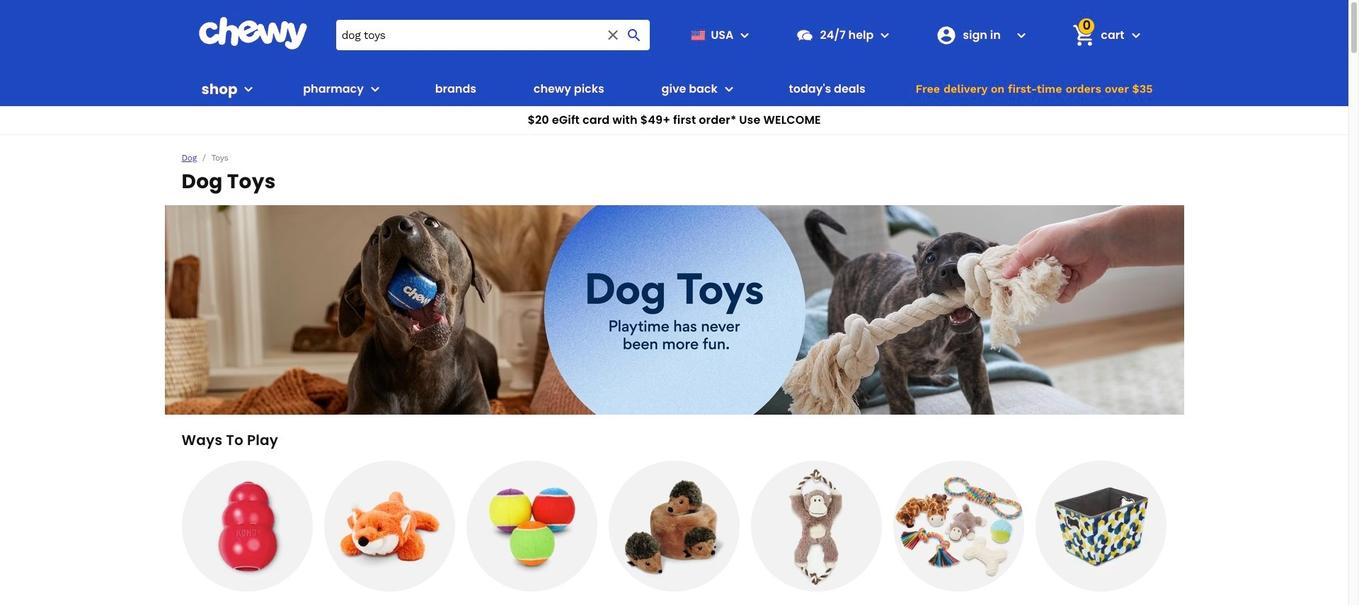 Task type: describe. For each thing, give the bounding box(es) containing it.
toy storage bins image
[[1036, 461, 1167, 592]]

delete search image
[[605, 27, 622, 44]]

variety packs image
[[894, 461, 1025, 592]]

submit search image
[[626, 27, 643, 44]]

0 vertical spatial menu image
[[737, 27, 754, 44]]

chew toys image
[[182, 461, 313, 592]]

site banner
[[0, 0, 1349, 135]]

fetch toys image
[[466, 461, 597, 592]]

rope & tug toys image
[[751, 461, 882, 592]]

0 horizontal spatial menu image
[[240, 81, 257, 98]]



Task type: locate. For each thing, give the bounding box(es) containing it.
menu image up give back menu icon
[[737, 27, 754, 44]]

plush toys image
[[324, 461, 455, 592]]

help menu image
[[877, 27, 894, 44]]

pharmacy menu image
[[367, 81, 384, 98]]

cart menu image
[[1127, 27, 1144, 44]]

menu image down chewy home image
[[240, 81, 257, 98]]

Product search field
[[336, 20, 650, 50]]

1 vertical spatial menu image
[[240, 81, 257, 98]]

items image
[[1072, 23, 1097, 48]]

account menu image
[[1013, 27, 1030, 44]]

dog toys. playtime has never been more fun. image
[[165, 205, 1184, 415]]

Search text field
[[336, 20, 650, 50]]

menu image
[[737, 27, 754, 44], [240, 81, 257, 98]]

chewy support image
[[796, 26, 814, 44]]

chewy home image
[[198, 17, 308, 50]]

1 horizontal spatial menu image
[[737, 27, 754, 44]]

give back menu image
[[721, 81, 738, 98]]

interactive toys image
[[609, 461, 740, 592]]



Task type: vqa. For each thing, say whether or not it's contained in the screenshot.
Chew Toys Image
yes



